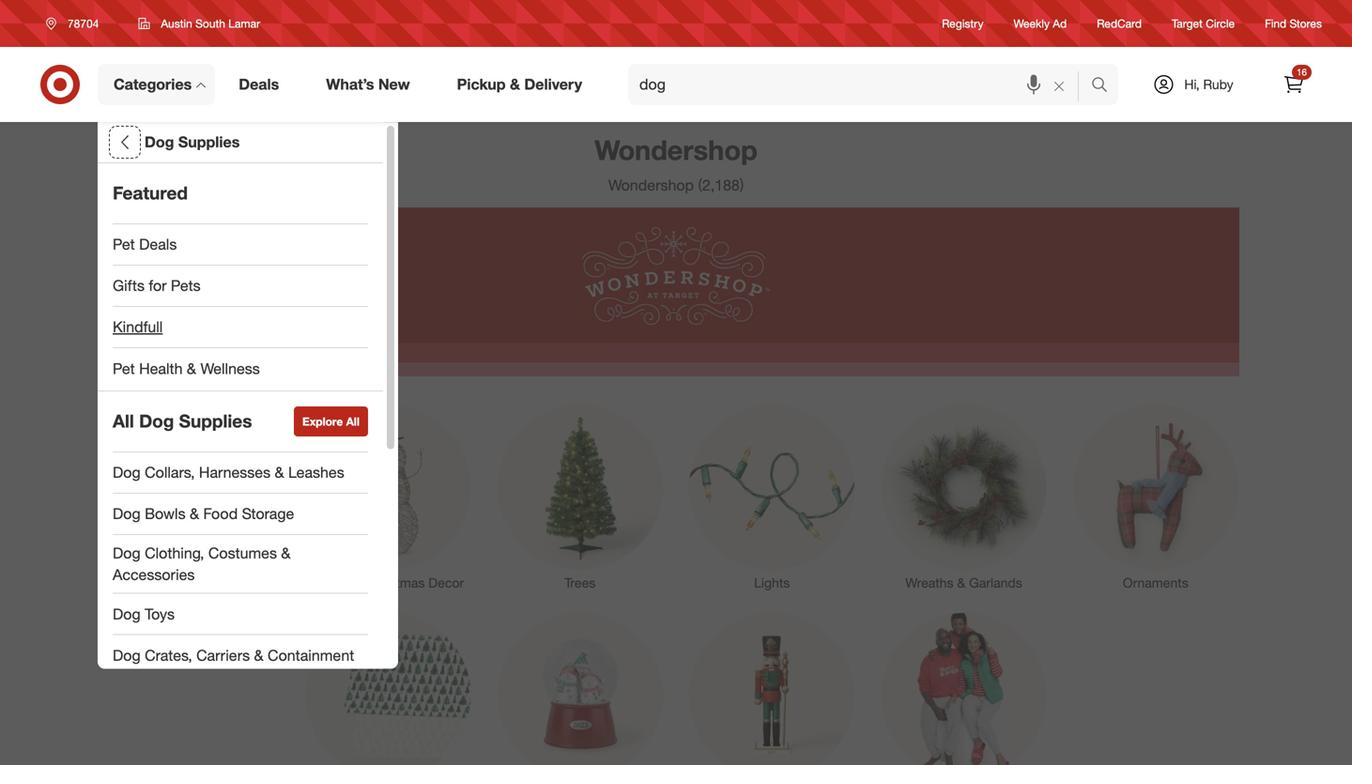 Task type: locate. For each thing, give the bounding box(es) containing it.
& right health
[[187, 360, 196, 378]]

pet
[[113, 235, 135, 254], [113, 360, 135, 378]]

dog left "toys" on the left of the page
[[113, 605, 141, 623]]

dog up accessories
[[113, 544, 141, 563]]

weekly
[[1014, 16, 1050, 30]]

1 vertical spatial wondershop
[[608, 176, 694, 194]]

gifts
[[113, 277, 145, 295]]

target circle
[[1172, 16, 1235, 30]]

0 horizontal spatial decor
[[231, 575, 267, 591]]

target
[[1172, 16, 1203, 30]]

dog collars, harnesses & leashes link
[[98, 453, 383, 494]]

what's
[[326, 75, 374, 94]]

pickup
[[457, 75, 506, 94]]

wondershop left (2,188)
[[608, 176, 694, 194]]

indoor christmas decor link
[[101, 401, 292, 593]]

supplies
[[178, 133, 240, 151], [179, 411, 252, 432]]

what's new link
[[310, 64, 434, 105]]

pet health & wellness link
[[98, 348, 383, 390]]

lights
[[754, 575, 790, 591]]

1 horizontal spatial deals
[[239, 75, 279, 94]]

delivery
[[524, 75, 582, 94]]

2 decor from the left
[[429, 575, 464, 591]]

carriers
[[196, 646, 250, 665]]

indoor
[[126, 575, 164, 591]]

gifts for pets link
[[98, 266, 383, 307]]

find
[[1265, 16, 1287, 30]]

0 horizontal spatial deals
[[139, 235, 177, 254]]

What can we help you find? suggestions appear below search field
[[628, 64, 1096, 105]]

& left food
[[190, 505, 199, 523]]

& right pickup
[[510, 75, 520, 94]]

1 vertical spatial supplies
[[179, 411, 252, 432]]

accessories
[[113, 566, 195, 584]]

dog left bowls
[[113, 505, 141, 523]]

dog up featured
[[145, 133, 174, 151]]

garlands
[[969, 575, 1022, 591]]

0 horizontal spatial all
[[113, 411, 134, 432]]

ruby
[[1204, 76, 1234, 93]]

& right carriers
[[254, 646, 264, 665]]

collars,
[[145, 464, 195, 482]]

& inside dog clothing, costumes & accessories
[[281, 544, 291, 563]]

for
[[149, 277, 167, 295]]

deals up for
[[139, 235, 177, 254]]

2 pet from the top
[[113, 360, 135, 378]]

decor
[[231, 575, 267, 591], [429, 575, 464, 591]]

target circle link
[[1172, 15, 1235, 32]]

pet left health
[[113, 360, 135, 378]]

deals down lamar
[[239, 75, 279, 94]]

pet up "gifts"
[[113, 235, 135, 254]]

all down pet health & wellness
[[113, 411, 134, 432]]

wondershop up (2,188)
[[595, 133, 758, 167]]

wondershop
[[595, 133, 758, 167], [608, 176, 694, 194]]

christmas down clothing,
[[168, 575, 228, 591]]

pet for pet deals
[[113, 235, 135, 254]]

supplies up featured
[[178, 133, 240, 151]]

1 vertical spatial pet
[[113, 360, 135, 378]]

austin south lamar button
[[126, 7, 272, 40]]

circle
[[1206, 16, 1235, 30]]

hi,
[[1185, 76, 1200, 93]]

dog for bowls
[[113, 505, 141, 523]]

deals
[[239, 75, 279, 94], [139, 235, 177, 254]]

dog left collars,
[[113, 464, 141, 482]]

decor for indoor christmas decor
[[231, 575, 267, 591]]

gifts for pets
[[113, 277, 201, 295]]

1 decor from the left
[[231, 575, 267, 591]]

pet deals
[[113, 235, 177, 254]]

dog inside dog clothing, costumes & accessories
[[113, 544, 141, 563]]

kindfull link
[[98, 307, 383, 348]]

1 horizontal spatial decor
[[429, 575, 464, 591]]

& down storage
[[281, 544, 291, 563]]

1 horizontal spatial all
[[346, 415, 360, 429]]

ornaments
[[1123, 575, 1189, 591]]

wreaths & garlands
[[906, 575, 1022, 591]]

0 vertical spatial deals
[[239, 75, 279, 94]]

1 pet from the top
[[113, 235, 135, 254]]

0 vertical spatial pet
[[113, 235, 135, 254]]

wellness
[[200, 360, 260, 378]]

south
[[195, 16, 225, 31]]

0 horizontal spatial christmas
[[168, 575, 228, 591]]

& left leashes
[[275, 464, 284, 482]]

christmas right the outdoor
[[365, 575, 425, 591]]

containment
[[268, 646, 354, 665]]

2 christmas from the left
[[365, 575, 425, 591]]

1 horizontal spatial christmas
[[365, 575, 425, 591]]

all inside explore all link
[[346, 415, 360, 429]]

dog for crates,
[[113, 646, 141, 665]]

dog for toys
[[113, 605, 141, 623]]

wondershop wondershop (2,188)
[[595, 133, 758, 194]]

1 christmas from the left
[[168, 575, 228, 591]]

all right 'explore'
[[346, 415, 360, 429]]

supplies up dog collars, harnesses & leashes
[[179, 411, 252, 432]]

clothing,
[[145, 544, 204, 563]]

all
[[113, 411, 134, 432], [346, 415, 360, 429]]

redcard link
[[1097, 15, 1142, 32]]

austin south lamar
[[161, 16, 260, 31]]

registry link
[[942, 15, 984, 32]]

pet health & wellness
[[113, 360, 260, 378]]

dog collars, harnesses & leashes
[[113, 464, 344, 482]]

dog left crates,
[[113, 646, 141, 665]]

dog clothing, costumes & accessories
[[113, 544, 291, 584]]

deals link
[[223, 64, 303, 105]]

78704
[[68, 16, 99, 31]]

dog supplies
[[145, 133, 240, 151]]

find stores link
[[1265, 15, 1322, 32]]

christmas
[[168, 575, 228, 591], [365, 575, 425, 591]]

registry
[[942, 16, 984, 30]]

hi, ruby
[[1185, 76, 1234, 93]]

austin
[[161, 16, 192, 31]]

lamar
[[228, 16, 260, 31]]



Task type: vqa. For each thing, say whether or not it's contained in the screenshot.
"Trees"
yes



Task type: describe. For each thing, give the bounding box(es) containing it.
deals inside "link"
[[239, 75, 279, 94]]

decor for outdoor christmas decor
[[429, 575, 464, 591]]

wondershop at target image
[[113, 207, 1240, 376]]

what's new
[[326, 75, 410, 94]]

explore
[[302, 415, 343, 429]]

wondershop inside "wondershop wondershop (2,188)"
[[608, 176, 694, 194]]

new
[[378, 75, 410, 94]]

dog bowls & food storage
[[113, 505, 294, 523]]

harnesses
[[199, 464, 271, 482]]

christmas for indoor
[[168, 575, 228, 591]]

stores
[[1290, 16, 1322, 30]]

pickup & delivery
[[457, 75, 582, 94]]

0 vertical spatial wondershop
[[595, 133, 758, 167]]

dog toys
[[113, 605, 175, 623]]

trees link
[[484, 401, 676, 593]]

find stores
[[1265, 16, 1322, 30]]

outdoor christmas decor link
[[292, 401, 484, 593]]

storage
[[242, 505, 294, 523]]

wreaths
[[906, 575, 954, 591]]

ornaments link
[[1060, 401, 1252, 593]]

health
[[139, 360, 183, 378]]

dog for collars,
[[113, 464, 141, 482]]

outdoor
[[313, 575, 361, 591]]

pet for pet health & wellness
[[113, 360, 135, 378]]

bowls
[[145, 505, 186, 523]]

dog clothing, costumes & accessories link
[[98, 535, 383, 594]]

weekly ad
[[1014, 16, 1067, 30]]

all dog supplies
[[113, 411, 252, 432]]

dog crates, carriers & containment link
[[98, 636, 383, 677]]

16
[[1297, 66, 1307, 78]]

dog for supplies
[[145, 133, 174, 151]]

(2,188)
[[698, 176, 744, 194]]

0 vertical spatial supplies
[[178, 133, 240, 151]]

wreaths & garlands link
[[868, 401, 1060, 593]]

christmas for outdoor
[[365, 575, 425, 591]]

redcard
[[1097, 16, 1142, 30]]

outdoor christmas decor
[[313, 575, 464, 591]]

search button
[[1083, 64, 1128, 109]]

costumes
[[208, 544, 277, 563]]

crates,
[[145, 646, 192, 665]]

dog crates, carriers & containment
[[113, 646, 354, 665]]

dog bowls & food storage link
[[98, 494, 383, 535]]

categories link
[[98, 64, 215, 105]]

indoor christmas decor
[[126, 575, 267, 591]]

kindfull
[[113, 318, 163, 336]]

pets
[[171, 277, 201, 295]]

categories
[[114, 75, 192, 94]]

& right wreaths
[[957, 575, 966, 591]]

pet deals link
[[98, 224, 383, 266]]

lights link
[[676, 401, 868, 593]]

trees
[[565, 575, 596, 591]]

leashes
[[288, 464, 344, 482]]

dog toys link
[[98, 594, 383, 636]]

weekly ad link
[[1014, 15, 1067, 32]]

ad
[[1053, 16, 1067, 30]]

search
[[1083, 77, 1128, 95]]

pickup & delivery link
[[441, 64, 606, 105]]

1 vertical spatial deals
[[139, 235, 177, 254]]

78704 button
[[34, 7, 119, 40]]

food
[[203, 505, 238, 523]]

featured
[[113, 182, 188, 204]]

explore all link
[[294, 407, 368, 437]]

toys
[[145, 605, 175, 623]]

dog down health
[[139, 411, 174, 432]]

explore all
[[302, 415, 360, 429]]

dog for clothing,
[[113, 544, 141, 563]]

16 link
[[1273, 64, 1315, 105]]



